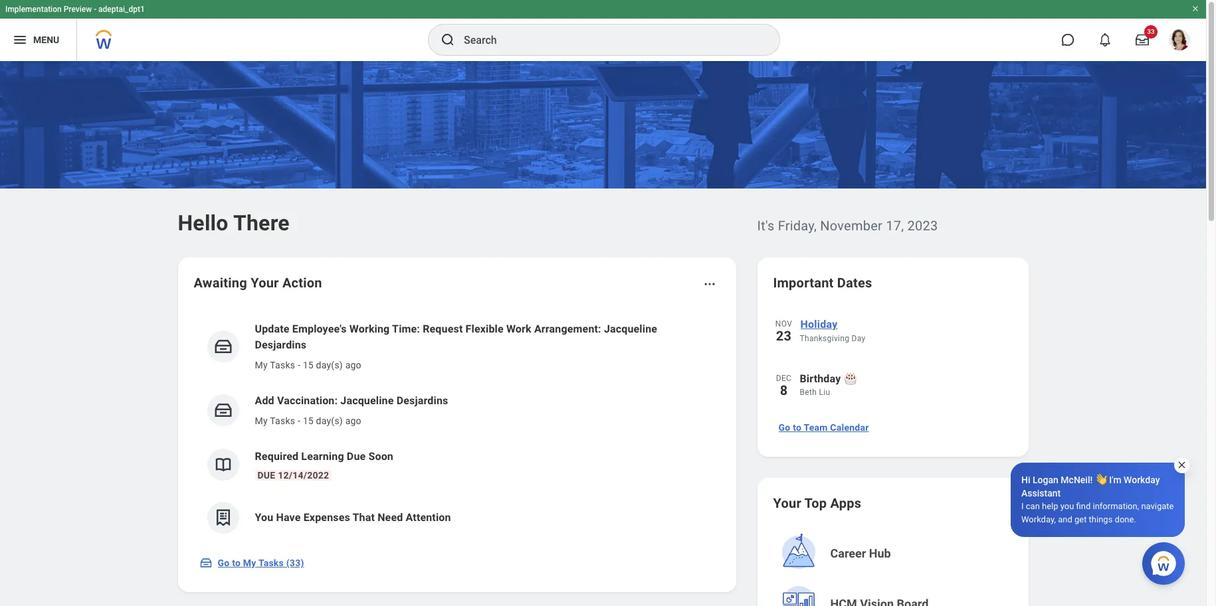 Task type: vqa. For each thing, say whether or not it's contained in the screenshot.
"No" corresponding to Organization Type
no



Task type: locate. For each thing, give the bounding box(es) containing it.
that
[[353, 512, 375, 524]]

inbox image
[[213, 401, 233, 421], [199, 557, 212, 570]]

to for team
[[793, 423, 802, 433]]

0 vertical spatial 15
[[303, 360, 314, 371]]

2 15 from the top
[[303, 416, 314, 427]]

1 vertical spatial go
[[218, 558, 230, 569]]

calendar
[[830, 423, 869, 433]]

my tasks - 15 day(s) ago
[[255, 360, 361, 371], [255, 416, 361, 427]]

0 vertical spatial my tasks - 15 day(s) ago
[[255, 360, 361, 371]]

1 ago from the top
[[345, 360, 361, 371]]

action
[[282, 275, 322, 291]]

to for my
[[232, 558, 241, 569]]

0 horizontal spatial your
[[251, 275, 279, 291]]

profile logan mcneil image
[[1169, 29, 1190, 53]]

tasks for inbox icon to the top
[[270, 416, 295, 427]]

related actions image
[[703, 278, 716, 291]]

apps
[[830, 496, 862, 512]]

0 horizontal spatial to
[[232, 558, 241, 569]]

important dates element
[[773, 308, 1013, 412]]

15 for inbox image
[[303, 360, 314, 371]]

1 vertical spatial ago
[[345, 416, 361, 427]]

1 vertical spatial 15
[[303, 416, 314, 427]]

day(s) down the employee's
[[316, 360, 343, 371]]

my down add
[[255, 416, 268, 427]]

have
[[276, 512, 301, 524]]

jacqueline
[[604, 323, 657, 336], [341, 395, 394, 407]]

x image
[[1177, 461, 1187, 471]]

2 my tasks - 15 day(s) ago from the top
[[255, 416, 361, 427]]

due down required on the left
[[258, 471, 275, 481]]

- up vaccination:
[[298, 360, 300, 371]]

0 horizontal spatial due
[[258, 471, 275, 481]]

awaiting your action list
[[194, 311, 720, 545]]

dec 8
[[776, 374, 792, 399]]

my for inbox icon to the top
[[255, 416, 268, 427]]

can
[[1026, 502, 1040, 512]]

- right preview
[[94, 5, 96, 14]]

due
[[347, 451, 366, 463], [258, 471, 275, 481]]

mcneil!
[[1061, 475, 1093, 486]]

0 vertical spatial to
[[793, 423, 802, 433]]

ago up add vaccination: jacqueline desjardins
[[345, 360, 361, 371]]

search image
[[440, 32, 456, 48]]

go to team calendar button
[[773, 415, 874, 441]]

you
[[1061, 502, 1074, 512]]

due left soon
[[347, 451, 366, 463]]

menu button
[[0, 19, 77, 61]]

1 day(s) from the top
[[316, 360, 343, 371]]

my left (33) in the left bottom of the page
[[243, 558, 256, 569]]

inbox image left go to my tasks (33)
[[199, 557, 212, 570]]

learning
[[301, 451, 344, 463]]

employee's
[[292, 323, 347, 336]]

1 vertical spatial day(s)
[[316, 416, 343, 427]]

to left team
[[793, 423, 802, 433]]

your left action
[[251, 275, 279, 291]]

15 down vaccination:
[[303, 416, 314, 427]]

liu
[[819, 388, 830, 397]]

1 vertical spatial inbox image
[[199, 557, 212, 570]]

information,
[[1093, 502, 1139, 512]]

0 horizontal spatial inbox image
[[199, 557, 212, 570]]

- for inbox icon to the top
[[298, 416, 300, 427]]

2 vertical spatial my
[[243, 558, 256, 569]]

1 vertical spatial my tasks - 15 day(s) ago
[[255, 416, 361, 427]]

career hub
[[831, 547, 891, 561]]

soon
[[369, 451, 393, 463]]

and
[[1058, 515, 1073, 525]]

23
[[776, 328, 792, 344]]

holiday thanksgiving day
[[800, 318, 866, 344]]

dashboard expenses image
[[213, 508, 233, 528]]

1 vertical spatial my
[[255, 416, 268, 427]]

day(s) down add vaccination: jacqueline desjardins
[[316, 416, 343, 427]]

to down the dashboard expenses icon
[[232, 558, 241, 569]]

workday,
[[1022, 515, 1056, 525]]

things
[[1089, 515, 1113, 525]]

menu
[[33, 34, 59, 45]]

your left top
[[773, 496, 802, 512]]

required
[[255, 451, 299, 463]]

0 vertical spatial due
[[347, 451, 366, 463]]

jacqueline right the arrangement:
[[604, 323, 657, 336]]

it's
[[757, 218, 775, 234]]

1 vertical spatial due
[[258, 471, 275, 481]]

holiday button
[[800, 316, 1013, 334]]

0 vertical spatial tasks
[[270, 360, 295, 371]]

day(s) for inbox image
[[316, 360, 343, 371]]

1 vertical spatial your
[[773, 496, 802, 512]]

2 day(s) from the top
[[316, 416, 343, 427]]

work
[[506, 323, 532, 336]]

there
[[233, 211, 290, 236]]

nov
[[776, 320, 792, 329]]

1 15 from the top
[[303, 360, 314, 371]]

go left team
[[779, 423, 791, 433]]

- down vaccination:
[[298, 416, 300, 427]]

inbox image inside go to my tasks (33) button
[[199, 557, 212, 570]]

0 vertical spatial -
[[94, 5, 96, 14]]

desjardins
[[255, 339, 307, 352], [397, 395, 448, 407]]

ago
[[345, 360, 361, 371], [345, 416, 361, 427]]

my up add
[[255, 360, 268, 371]]

-
[[94, 5, 96, 14], [298, 360, 300, 371], [298, 416, 300, 427]]

awaiting
[[194, 275, 247, 291]]

my inside button
[[243, 558, 256, 569]]

tasks left (33) in the left bottom of the page
[[258, 558, 284, 569]]

1 horizontal spatial inbox image
[[213, 401, 233, 421]]

1 vertical spatial tasks
[[270, 416, 295, 427]]

1 my tasks - 15 day(s) ago from the top
[[255, 360, 361, 371]]

Search Workday  search field
[[464, 25, 752, 55]]

0 horizontal spatial jacqueline
[[341, 395, 394, 407]]

0 vertical spatial jacqueline
[[604, 323, 657, 336]]

inbox image left add
[[213, 401, 233, 421]]

33 button
[[1128, 25, 1158, 55]]

0 vertical spatial go
[[779, 423, 791, 433]]

15
[[303, 360, 314, 371], [303, 416, 314, 427]]

0 vertical spatial day(s)
[[316, 360, 343, 371]]

go
[[779, 423, 791, 433], [218, 558, 230, 569]]

1 vertical spatial -
[[298, 360, 300, 371]]

1 horizontal spatial to
[[793, 423, 802, 433]]

tasks down update
[[270, 360, 295, 371]]

1 horizontal spatial go
[[779, 423, 791, 433]]

arrangement:
[[534, 323, 601, 336]]

0 horizontal spatial go
[[218, 558, 230, 569]]

notifications large image
[[1099, 33, 1112, 47]]

my tasks - 15 day(s) ago up vaccination:
[[255, 360, 361, 371]]

go down the dashboard expenses icon
[[218, 558, 230, 569]]

2 ago from the top
[[345, 416, 361, 427]]

1 horizontal spatial jacqueline
[[604, 323, 657, 336]]

tasks
[[270, 360, 295, 371], [270, 416, 295, 427], [258, 558, 284, 569]]

1 horizontal spatial due
[[347, 451, 366, 463]]

2 vertical spatial tasks
[[258, 558, 284, 569]]

due 12/14/2022
[[258, 471, 329, 481]]

15 up vaccination:
[[303, 360, 314, 371]]

assistant
[[1022, 489, 1061, 499]]

update
[[255, 323, 290, 336]]

my
[[255, 360, 268, 371], [255, 416, 268, 427], [243, 558, 256, 569]]

time:
[[392, 323, 420, 336]]

my tasks - 15 day(s) ago down vaccination:
[[255, 416, 361, 427]]

1 horizontal spatial desjardins
[[397, 395, 448, 407]]

get
[[1075, 515, 1087, 525]]

inbox large image
[[1136, 33, 1149, 47]]

your
[[251, 275, 279, 291], [773, 496, 802, 512]]

0 horizontal spatial desjardins
[[255, 339, 307, 352]]

your top apps
[[773, 496, 862, 512]]

jacqueline up soon
[[341, 395, 394, 407]]

1 vertical spatial to
[[232, 558, 241, 569]]

12/14/2022
[[278, 471, 329, 481]]

important
[[773, 275, 834, 291]]

awaiting your action
[[194, 275, 322, 291]]

0 vertical spatial ago
[[345, 360, 361, 371]]

2 vertical spatial -
[[298, 416, 300, 427]]

0 vertical spatial my
[[255, 360, 268, 371]]

ago down add vaccination: jacqueline desjardins
[[345, 416, 361, 427]]

my tasks - 15 day(s) ago for inbox image
[[255, 360, 361, 371]]

working
[[349, 323, 390, 336]]

top
[[805, 496, 827, 512]]

need
[[378, 512, 403, 524]]

birthday
[[800, 373, 841, 386]]

1 horizontal spatial your
[[773, 496, 802, 512]]

dec
[[776, 374, 792, 384]]

0 vertical spatial desjardins
[[255, 339, 307, 352]]

👋
[[1095, 475, 1107, 486]]

logan
[[1033, 475, 1059, 486]]

tasks down add
[[270, 416, 295, 427]]

you
[[255, 512, 273, 524]]

vaccination:
[[277, 395, 338, 407]]

update employee's working time: request flexible work arrangement: jacqueline desjardins
[[255, 323, 657, 352]]



Task type: describe. For each thing, give the bounding box(es) containing it.
🎂
[[844, 373, 857, 386]]

go for go to team calendar
[[779, 423, 791, 433]]

1 vertical spatial desjardins
[[397, 395, 448, 407]]

you have expenses that need attention button
[[194, 492, 720, 545]]

i'm
[[1109, 475, 1122, 486]]

1 vertical spatial jacqueline
[[341, 395, 394, 407]]

adeptai_dpt1
[[98, 5, 145, 14]]

close environment banner image
[[1192, 5, 1200, 13]]

0 vertical spatial inbox image
[[213, 401, 233, 421]]

help
[[1042, 502, 1059, 512]]

17,
[[886, 218, 904, 234]]

tasks for inbox image
[[270, 360, 295, 371]]

navigate
[[1141, 502, 1174, 512]]

implementation
[[5, 5, 62, 14]]

book open image
[[213, 455, 233, 475]]

career
[[831, 547, 866, 561]]

(33)
[[286, 558, 304, 569]]

go to my tasks (33)
[[218, 558, 304, 569]]

- inside menu banner
[[94, 5, 96, 14]]

you have expenses that need attention
[[255, 512, 451, 524]]

hi logan mcneil! 👋 i'm workday assistant i can help you find information, navigate workday, and get things done.
[[1022, 475, 1174, 525]]

attention
[[406, 512, 451, 524]]

request
[[423, 323, 463, 336]]

menu banner
[[0, 0, 1206, 61]]

holiday
[[801, 318, 838, 331]]

go to my tasks (33) button
[[194, 550, 312, 577]]

my tasks - 15 day(s) ago for inbox icon to the top
[[255, 416, 361, 427]]

hello there
[[178, 211, 290, 236]]

day(s) for inbox icon to the top
[[316, 416, 343, 427]]

required learning due soon
[[255, 451, 393, 463]]

beth
[[800, 388, 817, 397]]

hello
[[178, 211, 228, 236]]

inbox image
[[213, 337, 233, 357]]

go to team calendar
[[779, 423, 869, 433]]

hello there main content
[[0, 61, 1206, 607]]

friday,
[[778, 218, 817, 234]]

tasks inside go to my tasks (33) button
[[258, 558, 284, 569]]

i
[[1022, 502, 1024, 512]]

team
[[804, 423, 828, 433]]

thanksgiving
[[800, 334, 850, 344]]

flexible
[[466, 323, 504, 336]]

it's friday, november 17, 2023
[[757, 218, 938, 234]]

justify image
[[12, 32, 28, 48]]

- for inbox image
[[298, 360, 300, 371]]

nov 23
[[776, 320, 792, 344]]

2023
[[908, 218, 938, 234]]

expenses
[[304, 512, 350, 524]]

birthday 🎂 beth liu
[[800, 373, 857, 397]]

day
[[852, 334, 866, 344]]

my for inbox image
[[255, 360, 268, 371]]

workday
[[1124, 475, 1160, 486]]

hi
[[1022, 475, 1031, 486]]

go for go to my tasks (33)
[[218, 558, 230, 569]]

ago for inbox icon to the top
[[345, 416, 361, 427]]

hub
[[869, 547, 891, 561]]

0 vertical spatial your
[[251, 275, 279, 291]]

important dates
[[773, 275, 872, 291]]

preview
[[64, 5, 92, 14]]

add
[[255, 395, 274, 407]]

november
[[820, 218, 883, 234]]

jacqueline inside update employee's working time: request flexible work arrangement: jacqueline desjardins
[[604, 323, 657, 336]]

33
[[1147, 28, 1155, 35]]

done.
[[1115, 515, 1136, 525]]

ago for inbox image
[[345, 360, 361, 371]]

implementation preview -   adeptai_dpt1
[[5, 5, 145, 14]]

add vaccination: jacqueline desjardins
[[255, 395, 448, 407]]

8
[[780, 383, 788, 399]]

dates
[[837, 275, 872, 291]]

career hub button
[[775, 530, 1014, 578]]

desjardins inside update employee's working time: request flexible work arrangement: jacqueline desjardins
[[255, 339, 307, 352]]

15 for inbox icon to the top
[[303, 416, 314, 427]]

find
[[1076, 502, 1091, 512]]



